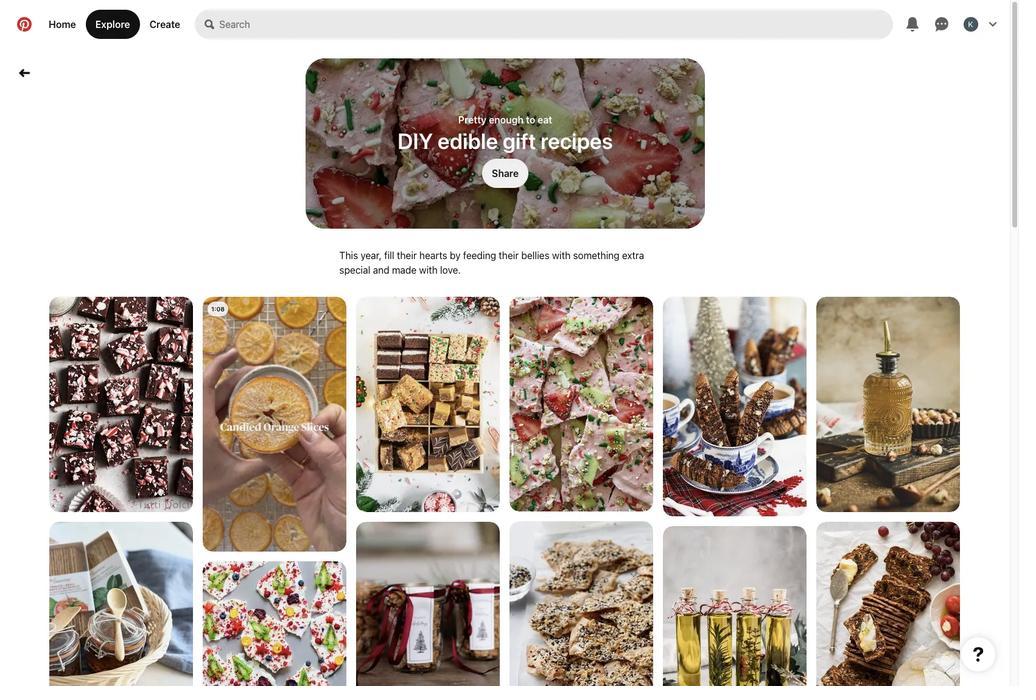 Task type: locate. For each thing, give the bounding box(es) containing it.
pretty enough to eat diy edible gift recipes
[[397, 114, 613, 154]]

1 horizontal spatial with
[[552, 250, 571, 261]]

create
[[150, 19, 180, 30]]

this contains an image of: candied orange slices image
[[203, 297, 346, 552]]

enough
[[489, 114, 523, 125]]

explore link
[[86, 10, 140, 39]]

and
[[373, 265, 390, 276]]

share
[[492, 168, 519, 179]]

this
[[339, 250, 358, 261]]

surprise your loved ones with a pretty homemade gift they'll enjoy using. these infused olive oil recipes are simple to prepare and have many flavor options such as lemon and thyme, chili oil, and herb-infused oil. image
[[663, 527, 807, 687]]

diy
[[397, 128, 433, 154]]

create link
[[140, 10, 190, 39]]

their
[[397, 250, 417, 261], [499, 250, 519, 261]]

with
[[552, 250, 571, 261], [419, 265, 438, 276]]

by
[[450, 250, 461, 261]]

this year, fill their hearts by feeding their bellies with something extra special and made with love.
[[339, 250, 644, 276]]

bellies
[[521, 250, 550, 261]]

festive yogurt bark image
[[203, 562, 346, 687]]

hearts
[[420, 250, 447, 261]]

list
[[0, 297, 1010, 687]]

with down hearts
[[419, 265, 438, 276]]

gift
[[503, 128, 536, 154]]

1 vertical spatial with
[[419, 265, 438, 276]]

0 horizontal spatial with
[[419, 265, 438, 276]]

homemade gourmet crackers with cranberries - simple to make, tastes way better and costs less than 20% that buying these at gourmet stores! fantastic crackers for creamy cheeses, especially blue cheese. www.recipetineats.com image
[[817, 522, 960, 687]]

their left bellies
[[499, 250, 519, 261]]

home link
[[39, 10, 86, 39]]

feeding
[[463, 250, 496, 261]]

their up made
[[397, 250, 417, 261]]

1 horizontal spatial their
[[499, 250, 519, 261]]

to
[[526, 114, 535, 125]]

holiday bar box (six festive recipes) - cloudy kitchen image
[[356, 297, 500, 513]]

this contains an image of: strawberry yogurt bark - feeding tiny bellies image
[[510, 297, 653, 513]]

search icon image
[[205, 19, 214, 29]]

year,
[[361, 250, 382, 261]]

0 horizontal spatial their
[[397, 250, 417, 261]]

fill
[[384, 250, 394, 261]]

with right bellies
[[552, 250, 571, 261]]



Task type: vqa. For each thing, say whether or not it's contained in the screenshot.
Create link
yes



Task type: describe. For each thing, give the bounding box(es) containing it.
2 their from the left
[[499, 250, 519, 261]]

home
[[49, 19, 76, 30]]

love.
[[440, 265, 461, 276]]

this contains an image of: homemade everything crackers image
[[510, 522, 653, 687]]

eat
[[538, 114, 552, 125]]

explore
[[95, 19, 130, 30]]

made
[[392, 265, 417, 276]]

you'll love this easy and delicious candied almond recipe! it's the perfect gift in a jar for christmas and the holidays! with free printable gift tag. image
[[356, 522, 500, 687]]

edible
[[437, 128, 498, 154]]

kendall parks image
[[964, 17, 979, 32]]

1 their from the left
[[397, 250, 417, 261]]

special
[[339, 265, 370, 276]]

share button
[[482, 159, 528, 188]]

filled with the rich flavors of the holidays, this simple and delicious homemade peppermint mocha fudge makes a festive holiday treat! image
[[49, 297, 193, 513]]

0 vertical spatial with
[[552, 250, 571, 261]]

this contains an image of: hazelnut syrup recipe image
[[817, 297, 960, 513]]

recipes
[[540, 128, 613, 154]]

pretty
[[458, 114, 486, 125]]

the very best gingerbread biscotti recipe - the suburban soapbox image
[[663, 297, 807, 517]]

Search text field
[[219, 10, 893, 39]]

diy edible gift recipes image
[[305, 58, 705, 229]]

something
[[573, 250, 620, 261]]

extra
[[622, 250, 644, 261]]

chili and garlic olive oil gift basket - satori design for living #handmadegifts #giftsinajar #giftbasket image
[[49, 522, 193, 687]]



